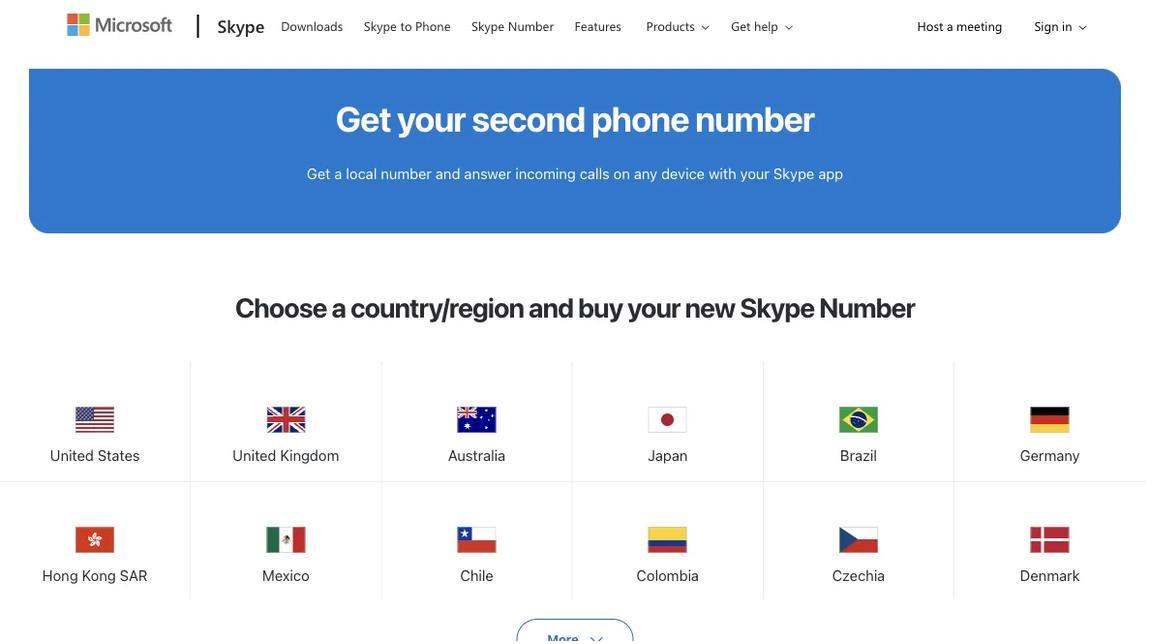 Task type: locate. For each thing, give the bounding box(es) containing it.
a left local
[[335, 165, 342, 182]]

host
[[918, 17, 944, 34]]

meeting
[[957, 17, 1003, 34]]

products
[[647, 17, 695, 34]]

hong kong sar link
[[0, 483, 190, 599]]

united down gb icon
[[233, 447, 277, 464]]

help
[[755, 17, 779, 34]]

denmark
[[1021, 567, 1081, 584]]

hong kong sar
[[42, 567, 148, 584]]

skype for skype number
[[472, 17, 505, 34]]

skype for skype
[[217, 14, 265, 37]]

get up local
[[336, 98, 391, 139]]

sign in
[[1035, 17, 1073, 34]]

get
[[732, 17, 751, 34], [336, 98, 391, 139], [307, 165, 331, 182]]

0 vertical spatial your
[[397, 98, 466, 139]]

downloads
[[281, 17, 343, 34]]

united states
[[50, 447, 140, 464]]

get left help
[[732, 17, 751, 34]]

skype to phone
[[364, 17, 451, 34]]

0 vertical spatial number
[[508, 17, 554, 34]]

czechia
[[833, 567, 886, 584]]

brazil link
[[764, 363, 954, 479]]

your
[[397, 98, 466, 139], [741, 165, 770, 182], [628, 292, 681, 324]]

and left buy at the right
[[529, 292, 574, 324]]

0 horizontal spatial get
[[307, 165, 331, 182]]

your right buy at the right
[[628, 292, 681, 324]]

skype right "phone"
[[472, 17, 505, 34]]

skype
[[217, 14, 265, 37], [364, 17, 397, 34], [472, 17, 505, 34], [774, 165, 815, 182], [740, 292, 815, 324]]

choose
[[235, 292, 327, 324]]

mexico link
[[191, 483, 381, 599]]

get for get help
[[732, 17, 751, 34]]

1 vertical spatial and
[[529, 292, 574, 324]]

any
[[634, 165, 658, 182]]

buy
[[578, 292, 623, 324]]

downloads link
[[272, 1, 352, 47]]

your up the answer
[[397, 98, 466, 139]]

kingdom
[[280, 447, 339, 464]]

jp image
[[649, 401, 688, 440]]

united states link
[[0, 363, 190, 479]]

skype left downloads at the left of the page
[[217, 14, 265, 37]]

mexico
[[262, 567, 310, 584]]

0 vertical spatial and
[[436, 165, 461, 182]]

your right "with" on the top of the page
[[741, 165, 770, 182]]

2 vertical spatial your
[[628, 292, 681, 324]]

2 horizontal spatial get
[[732, 17, 751, 34]]

number
[[508, 17, 554, 34], [820, 292, 916, 324]]

choose a country/region and buy your new skype number
[[235, 292, 916, 324]]

get your second phone number
[[336, 98, 815, 139]]

choose a country/region and buy your new skype number element
[[0, 363, 1151, 603]]

get inside get help dropdown button
[[732, 17, 751, 34]]

1 vertical spatial number
[[381, 165, 432, 182]]

and
[[436, 165, 461, 182], [529, 292, 574, 324]]

japan link
[[573, 363, 763, 479]]

0 horizontal spatial united
[[50, 447, 94, 464]]

number right local
[[381, 165, 432, 182]]

number
[[696, 98, 815, 139], [381, 165, 432, 182]]

1 horizontal spatial your
[[628, 292, 681, 324]]

chile link
[[382, 483, 572, 599]]

united
[[50, 447, 94, 464], [233, 447, 277, 464]]

1 vertical spatial get
[[336, 98, 391, 139]]

gb image
[[267, 401, 305, 440]]

and left the answer
[[436, 165, 461, 182]]

united down us icon on the bottom left of page
[[50, 447, 94, 464]]

colombia link
[[573, 483, 763, 599]]

denmark link
[[955, 483, 1146, 599]]

mx image
[[267, 521, 305, 560]]

skype left to
[[364, 17, 397, 34]]

2 vertical spatial a
[[332, 292, 346, 324]]

skype to phone link
[[355, 1, 460, 47]]

co image
[[649, 521, 688, 560]]

1 horizontal spatial and
[[529, 292, 574, 324]]

0 horizontal spatial number
[[381, 165, 432, 182]]

united for united states
[[50, 447, 94, 464]]

1 horizontal spatial get
[[336, 98, 391, 139]]

sign
[[1035, 17, 1059, 34]]

a inside host a meeting link
[[947, 17, 954, 34]]

skype left app
[[774, 165, 815, 182]]

hong
[[42, 567, 78, 584]]

united kingdom
[[233, 447, 339, 464]]

number up "with" on the top of the page
[[696, 98, 815, 139]]

skype number link
[[463, 1, 563, 47]]

2 horizontal spatial your
[[741, 165, 770, 182]]

united kingdom link
[[191, 363, 381, 479]]

2 vertical spatial get
[[307, 165, 331, 182]]

a
[[947, 17, 954, 34], [335, 165, 342, 182], [332, 292, 346, 324]]

1 vertical spatial number
[[820, 292, 916, 324]]

a for get
[[335, 165, 342, 182]]

1 horizontal spatial united
[[233, 447, 277, 464]]

1 vertical spatial a
[[335, 165, 342, 182]]

a right host
[[947, 17, 954, 34]]

phone
[[592, 98, 689, 139]]

phone
[[416, 17, 451, 34]]

0 vertical spatial number
[[696, 98, 815, 139]]

get left local
[[307, 165, 331, 182]]

united for united kingdom
[[233, 447, 277, 464]]

0 vertical spatial a
[[947, 17, 954, 34]]

germany link
[[955, 363, 1146, 479]]

skype number
[[472, 17, 554, 34]]

skype link
[[208, 1, 270, 53]]

0 vertical spatial get
[[732, 17, 751, 34]]

2 united from the left
[[233, 447, 277, 464]]

1 united from the left
[[50, 447, 94, 464]]

a for host
[[947, 17, 954, 34]]

host a meeting
[[918, 17, 1003, 34]]

a right choose
[[332, 292, 346, 324]]

1 horizontal spatial number
[[820, 292, 916, 324]]

0 horizontal spatial number
[[508, 17, 554, 34]]



Task type: vqa. For each thing, say whether or not it's contained in the screenshot.
CZ image
yes



Task type: describe. For each thing, give the bounding box(es) containing it.
second
[[472, 98, 586, 139]]

au image
[[458, 401, 496, 440]]

states
[[98, 447, 140, 464]]

incoming
[[516, 165, 576, 182]]

local
[[346, 165, 377, 182]]

australia link
[[382, 363, 572, 479]]

colombia
[[637, 567, 699, 584]]

cl image
[[458, 521, 496, 560]]

czechia link
[[764, 483, 954, 599]]

skype for skype to phone
[[364, 17, 397, 34]]

hk image
[[76, 521, 114, 560]]

new
[[685, 292, 736, 324]]

on
[[614, 165, 631, 182]]

app
[[819, 165, 844, 182]]

sign in button
[[1020, 1, 1093, 50]]

a for choose
[[332, 292, 346, 324]]

in
[[1063, 17, 1073, 34]]

microsoft image
[[67, 14, 172, 36]]

get help button
[[719, 1, 809, 51]]

de image
[[1031, 401, 1070, 440]]

0 horizontal spatial and
[[436, 165, 461, 182]]

australia
[[448, 447, 506, 464]]

device
[[662, 165, 705, 182]]

features link
[[566, 1, 631, 47]]

japan
[[648, 447, 688, 464]]

get a local number and answer incoming calls on any device with your skype app
[[307, 165, 844, 182]]

br image
[[840, 401, 879, 440]]

skype right new
[[740, 292, 815, 324]]

products button
[[634, 1, 725, 51]]

1 vertical spatial your
[[741, 165, 770, 182]]

answer
[[464, 165, 512, 182]]

click the more button to expand the country/region list to see more countries/regions image
[[591, 634, 603, 641]]

dk image
[[1031, 521, 1070, 560]]

brazil
[[841, 447, 878, 464]]

features
[[575, 17, 622, 34]]

kong
[[82, 567, 116, 584]]

germany
[[1021, 447, 1081, 464]]

us image
[[76, 401, 114, 440]]

cz image
[[840, 521, 879, 560]]

get for get a local number and answer incoming calls on any device with your skype app
[[307, 165, 331, 182]]

sar
[[120, 567, 148, 584]]

chile
[[460, 567, 494, 584]]

get for get your second phone number
[[336, 98, 391, 139]]

get help
[[732, 17, 779, 34]]

calls
[[580, 165, 610, 182]]

with
[[709, 165, 737, 182]]

to
[[401, 17, 412, 34]]

0 horizontal spatial your
[[397, 98, 466, 139]]

host a meeting link
[[902, 1, 1020, 50]]

country/region
[[351, 292, 524, 324]]

1 horizontal spatial number
[[696, 98, 815, 139]]



